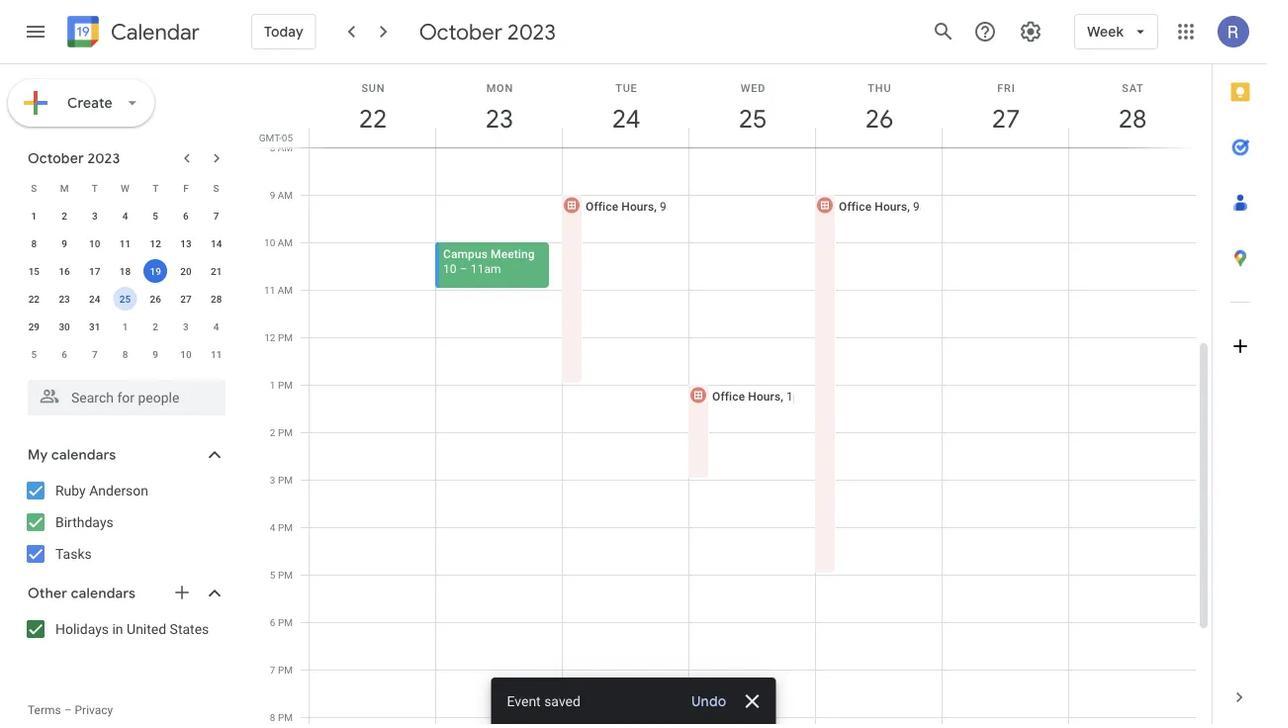 Task type: describe. For each thing, give the bounding box(es) containing it.
in
[[112, 621, 123, 637]]

saved
[[544, 693, 581, 709]]

25 inside cell
[[120, 293, 131, 305]]

2 pm
[[270, 426, 293, 438]]

15
[[28, 265, 40, 277]]

undo button
[[684, 692, 735, 711]]

25 element
[[113, 287, 137, 311]]

1 vertical spatial october 2023
[[28, 149, 120, 167]]

23 inside the 'mon 23'
[[484, 102, 512, 135]]

27 link
[[983, 96, 1029, 141]]

7 for 7 pm
[[270, 664, 276, 676]]

10 inside campus meeting 10 – 11am
[[443, 262, 457, 276]]

05
[[282, 132, 293, 143]]

sat 28
[[1117, 82, 1146, 135]]

11 element
[[113, 232, 137, 255]]

8 am
[[270, 141, 293, 153]]

november 5 element
[[22, 342, 46, 366]]

1 vertical spatial october
[[28, 149, 84, 167]]

campus meeting 10 – 11am
[[443, 247, 535, 276]]

26 column header
[[815, 64, 943, 147]]

25 column header
[[689, 64, 816, 147]]

13
[[180, 237, 192, 249]]

create
[[67, 94, 113, 112]]

25 link
[[730, 96, 776, 141]]

22 inside column header
[[358, 102, 386, 135]]

w
[[121, 182, 129, 194]]

fri 27
[[991, 82, 1019, 135]]

gmt-
[[259, 132, 282, 143]]

8 for 8 pm
[[270, 711, 276, 723]]

1 vertical spatial –
[[64, 703, 72, 717]]

0 horizontal spatial 4
[[122, 210, 128, 222]]

28 column header
[[1068, 64, 1196, 147]]

21
[[211, 265, 222, 277]]

20
[[180, 265, 192, 277]]

7 for the november 7 'element'
[[92, 348, 98, 360]]

25 cell
[[110, 285, 140, 313]]

24 column header
[[562, 64, 690, 147]]

Search for people text field
[[40, 380, 214, 416]]

28 inside column header
[[1117, 102, 1146, 135]]

24 element
[[83, 287, 107, 311]]

sun
[[361, 82, 385, 94]]

4 pm
[[270, 521, 293, 533]]

2 t from the left
[[153, 182, 159, 194]]

28 inside row
[[211, 293, 222, 305]]

24 inside row
[[89, 293, 100, 305]]

holidays
[[55, 621, 109, 637]]

november 6 element
[[52, 342, 76, 366]]

16
[[59, 265, 70, 277]]

1 horizontal spatial hours
[[748, 389, 781, 403]]

united
[[127, 621, 166, 637]]

28 link
[[1110, 96, 1156, 141]]

2 horizontal spatial office hours ,
[[839, 199, 913, 213]]

calendars for my calendars
[[51, 446, 116, 464]]

november 8 element
[[113, 342, 137, 366]]

2 horizontal spatial office
[[839, 199, 872, 213]]

states
[[170, 621, 209, 637]]

tasks
[[55, 546, 92, 562]]

gmt-05
[[259, 132, 293, 143]]

create button
[[8, 79, 154, 127]]

my calendars
[[28, 446, 116, 464]]

pm for 3 pm
[[278, 474, 293, 486]]

grid containing 22
[[253, 64, 1212, 725]]

row containing 29
[[19, 313, 232, 340]]

31
[[89, 321, 100, 332]]

am for 11 am
[[278, 284, 293, 296]]

25 inside wed 25
[[737, 102, 766, 135]]

11am
[[471, 262, 501, 276]]

10 for november 10 element
[[180, 348, 192, 360]]

pm for 7 pm
[[278, 664, 293, 676]]

1 vertical spatial 2023
[[87, 149, 120, 167]]

22 inside row
[[28, 293, 40, 305]]

23 inside row
[[59, 293, 70, 305]]

27 element
[[174, 287, 198, 311]]

calendar
[[111, 18, 200, 46]]

today
[[264, 23, 303, 41]]

9 am
[[270, 189, 293, 201]]

ruby anderson
[[55, 482, 148, 499]]

17
[[89, 265, 100, 277]]

pm for 8 pm
[[278, 711, 293, 723]]

terms
[[28, 703, 61, 717]]

mon 23
[[484, 82, 514, 135]]

12 pm
[[264, 331, 293, 343]]

6 pm
[[270, 616, 293, 628]]

am for 10 am
[[278, 236, 293, 248]]

november 4 element
[[204, 315, 228, 338]]

row group containing 1
[[19, 202, 232, 368]]

row containing 1
[[19, 202, 232, 230]]

21 element
[[204, 259, 228, 283]]

10 for 10 element
[[89, 237, 100, 249]]

wed
[[741, 82, 766, 94]]

today button
[[251, 8, 316, 55]]

november 10 element
[[174, 342, 198, 366]]

1 s from the left
[[31, 182, 37, 194]]

11 am
[[264, 284, 293, 296]]

sat
[[1122, 82, 1144, 94]]

19, today element
[[144, 259, 167, 283]]

settings menu image
[[1019, 20, 1043, 44]]

19
[[150, 265, 161, 277]]

27 inside 'element'
[[180, 293, 192, 305]]

2 horizontal spatial hours
[[875, 199, 907, 213]]

26 inside column header
[[864, 102, 892, 135]]

0 vertical spatial 2
[[62, 210, 67, 222]]

0 horizontal spatial office
[[586, 199, 619, 213]]

6 for november 6 element
[[62, 348, 67, 360]]

31 element
[[83, 315, 107, 338]]

13 element
[[174, 232, 198, 255]]

7 pm
[[270, 664, 293, 676]]

3 pm
[[270, 474, 293, 486]]

sun 22
[[358, 82, 386, 135]]

1 horizontal spatial 2023
[[508, 18, 556, 46]]

30 element
[[52, 315, 76, 338]]

8 up 15 element
[[31, 237, 37, 249]]

fri
[[997, 82, 1016, 94]]

row containing 5
[[19, 340, 232, 368]]

11 for 11 element
[[120, 237, 131, 249]]

october 2023 grid
[[19, 174, 232, 368]]

14 element
[[204, 232, 228, 255]]

other
[[28, 585, 67, 602]]

8 for 8 am
[[270, 141, 275, 153]]

15 element
[[22, 259, 46, 283]]

0 vertical spatial 3
[[92, 210, 98, 222]]

26 link
[[857, 96, 902, 141]]



Task type: locate. For each thing, give the bounding box(es) containing it.
0 horizontal spatial 2
[[62, 210, 67, 222]]

am for 9 am
[[278, 189, 293, 201]]

1 horizontal spatial 9
[[153, 348, 158, 360]]

28
[[1117, 102, 1146, 135], [211, 293, 222, 305]]

23 column header
[[435, 64, 563, 147]]

2 horizontal spatial 1
[[270, 379, 276, 391]]

calendars inside dropdown button
[[51, 446, 116, 464]]

2 horizontal spatial 7
[[270, 664, 276, 676]]

1 horizontal spatial 11
[[211, 348, 222, 360]]

event saved
[[507, 693, 581, 709]]

9 for 9 am
[[270, 189, 275, 201]]

0 horizontal spatial 7
[[92, 348, 98, 360]]

am down 8 am
[[278, 189, 293, 201]]

1 horizontal spatial 24
[[611, 102, 639, 135]]

0 vertical spatial 11
[[120, 237, 131, 249]]

3 row from the top
[[19, 230, 232, 257]]

0 horizontal spatial 25
[[120, 293, 131, 305]]

row up 25 element at the top of the page
[[19, 257, 232, 285]]

27 column header
[[942, 64, 1069, 147]]

0 horizontal spatial 6
[[62, 348, 67, 360]]

22 column header
[[309, 64, 436, 147]]

2 down 26 element
[[153, 321, 158, 332]]

1 vertical spatial 27
[[180, 293, 192, 305]]

3 down '2 pm'
[[270, 474, 276, 486]]

5 down 29 element
[[31, 348, 37, 360]]

1 vertical spatial 4
[[213, 321, 219, 332]]

1 horizontal spatial 4
[[213, 321, 219, 332]]

calendars for other calendars
[[71, 585, 136, 602]]

12 for 12
[[150, 237, 161, 249]]

1 horizontal spatial 28
[[1117, 102, 1146, 135]]

0 horizontal spatial 12
[[150, 237, 161, 249]]

1
[[31, 210, 37, 222], [122, 321, 128, 332], [270, 379, 276, 391]]

privacy link
[[75, 703, 113, 717]]

2 horizontal spatial 2
[[270, 426, 276, 438]]

november 9 element
[[144, 342, 167, 366]]

11
[[120, 237, 131, 249], [264, 284, 275, 296], [211, 348, 222, 360]]

am up 9 am
[[278, 141, 293, 153]]

0 horizontal spatial 24
[[89, 293, 100, 305]]

19 cell
[[140, 257, 171, 285]]

10 down campus
[[443, 262, 457, 276]]

row
[[19, 174, 232, 202], [19, 202, 232, 230], [19, 230, 232, 257], [19, 257, 232, 285], [19, 285, 232, 313], [19, 313, 232, 340], [19, 340, 232, 368]]

2023 down create on the left top of page
[[87, 149, 120, 167]]

0 horizontal spatial october
[[28, 149, 84, 167]]

t left w
[[92, 182, 98, 194]]

3 inside november 3 element
[[183, 321, 189, 332]]

holidays in united states
[[55, 621, 209, 637]]

1 horizontal spatial 22
[[358, 102, 386, 135]]

12 inside october 2023 grid
[[150, 237, 161, 249]]

pm down 7 pm
[[278, 711, 293, 723]]

week
[[1087, 23, 1124, 41]]

pm
[[278, 331, 293, 343], [278, 379, 293, 391], [278, 426, 293, 438], [278, 474, 293, 486], [278, 521, 293, 533], [278, 569, 293, 581], [278, 616, 293, 628], [278, 664, 293, 676], [278, 711, 293, 723]]

– right 'terms'
[[64, 703, 72, 717]]

row containing 15
[[19, 257, 232, 285]]

pm up 1 pm
[[278, 331, 293, 343]]

27 inside column header
[[991, 102, 1019, 135]]

7 row from the top
[[19, 340, 232, 368]]

24 down tue
[[611, 102, 639, 135]]

row containing 22
[[19, 285, 232, 313]]

pm for 6 pm
[[278, 616, 293, 628]]

week button
[[1074, 8, 1158, 55]]

10 for 10 am
[[264, 236, 275, 248]]

pm for 2 pm
[[278, 426, 293, 438]]

pm for 4 pm
[[278, 521, 293, 533]]

s left the m
[[31, 182, 37, 194]]

birthdays
[[55, 514, 114, 530]]

grid
[[253, 64, 1212, 725]]

ruby
[[55, 482, 86, 499]]

12 up 19
[[150, 237, 161, 249]]

20 element
[[174, 259, 198, 283]]

calendar heading
[[107, 18, 200, 46]]

2 row from the top
[[19, 202, 232, 230]]

5 inside november 5 "element"
[[31, 348, 37, 360]]

1 horizontal spatial 1
[[122, 321, 128, 332]]

3 pm from the top
[[278, 426, 293, 438]]

11 down 10 am
[[264, 284, 275, 296]]

0 horizontal spatial 22
[[28, 293, 40, 305]]

row down w
[[19, 202, 232, 230]]

2 pm from the top
[[278, 379, 293, 391]]

undo
[[691, 693, 727, 710]]

0 horizontal spatial 28
[[211, 293, 222, 305]]

campus
[[443, 247, 488, 261]]

23 down 16
[[59, 293, 70, 305]]

12 for 12 pm
[[264, 331, 276, 343]]

9 up 10 am
[[270, 189, 275, 201]]

row down november 1 element
[[19, 340, 232, 368]]

5 for 5 pm
[[270, 569, 276, 581]]

am up 12 pm
[[278, 284, 293, 296]]

wed 25
[[737, 82, 766, 135]]

october
[[419, 18, 503, 46], [28, 149, 84, 167]]

1 down 25 element at the top of the page
[[122, 321, 128, 332]]

1 vertical spatial 25
[[120, 293, 131, 305]]

0 horizontal spatial –
[[64, 703, 72, 717]]

3 for 3 pm
[[270, 474, 276, 486]]

1 horizontal spatial 27
[[991, 102, 1019, 135]]

4 up 11 element
[[122, 210, 128, 222]]

t left "f"
[[153, 182, 159, 194]]

29 element
[[22, 315, 46, 338]]

office
[[586, 199, 619, 213], [839, 199, 872, 213], [712, 389, 745, 403]]

1 vertical spatial 2
[[153, 321, 158, 332]]

november 2 element
[[144, 315, 167, 338]]

1 vertical spatial 9
[[62, 237, 67, 249]]

0 horizontal spatial 23
[[59, 293, 70, 305]]

0 vertical spatial 5
[[153, 210, 158, 222]]

28 down 21
[[211, 293, 222, 305]]

22 down sun
[[358, 102, 386, 135]]

0 vertical spatial 2023
[[508, 18, 556, 46]]

12 element
[[144, 232, 167, 255]]

5 for november 5 "element"
[[31, 348, 37, 360]]

10 element
[[83, 232, 107, 255]]

4 row from the top
[[19, 257, 232, 285]]

1 vertical spatial 12
[[264, 331, 276, 343]]

0 horizontal spatial ,
[[654, 199, 657, 213]]

4 up the 5 pm
[[270, 521, 276, 533]]

1 horizontal spatial ,
[[781, 389, 783, 403]]

25 down wed
[[737, 102, 766, 135]]

8 down 7 pm
[[270, 711, 276, 723]]

2 vertical spatial 1
[[270, 379, 276, 391]]

1 horizontal spatial office
[[712, 389, 745, 403]]

4 for november 4 element
[[213, 321, 219, 332]]

27 down 20
[[180, 293, 192, 305]]

26 down 19
[[150, 293, 161, 305]]

11 for 11 am
[[264, 284, 275, 296]]

pm down 4 pm
[[278, 569, 293, 581]]

14
[[211, 237, 222, 249]]

1 am from the top
[[278, 141, 293, 153]]

1 pm from the top
[[278, 331, 293, 343]]

10
[[264, 236, 275, 248], [89, 237, 100, 249], [443, 262, 457, 276], [180, 348, 192, 360]]

24 down 17
[[89, 293, 100, 305]]

t
[[92, 182, 98, 194], [153, 182, 159, 194]]

my calendars list
[[4, 475, 245, 570]]

other calendars
[[28, 585, 136, 602]]

1 horizontal spatial 26
[[864, 102, 892, 135]]

5 down 4 pm
[[270, 569, 276, 581]]

7 up the 14 element
[[213, 210, 219, 222]]

28 element
[[204, 287, 228, 311]]

26 inside row
[[150, 293, 161, 305]]

pm up '2 pm'
[[278, 379, 293, 391]]

3 for november 3 element
[[183, 321, 189, 332]]

6 down 30 element
[[62, 348, 67, 360]]

october 2023 up the m
[[28, 149, 120, 167]]

5 pm
[[270, 569, 293, 581]]

2023 up mon
[[508, 18, 556, 46]]

9 for november 9 element
[[153, 348, 158, 360]]

7 inside 'element'
[[92, 348, 98, 360]]

22 element
[[22, 287, 46, 311]]

29
[[28, 321, 40, 332]]

8
[[270, 141, 275, 153], [31, 237, 37, 249], [122, 348, 128, 360], [270, 711, 276, 723]]

3 am from the top
[[278, 236, 293, 248]]

2 for november 2 element
[[153, 321, 158, 332]]

0 vertical spatial 12
[[150, 237, 161, 249]]

1 horizontal spatial 12
[[264, 331, 276, 343]]

november 11 element
[[204, 342, 228, 366]]

23
[[484, 102, 512, 135], [59, 293, 70, 305]]

6 up 7 pm
[[270, 616, 276, 628]]

7 pm from the top
[[278, 616, 293, 628]]

1 vertical spatial 3
[[183, 321, 189, 332]]

1 for 1 pm
[[270, 379, 276, 391]]

1 horizontal spatial t
[[153, 182, 159, 194]]

am down 9 am
[[278, 236, 293, 248]]

0 vertical spatial 22
[[358, 102, 386, 135]]

4 am from the top
[[278, 284, 293, 296]]

9 up 16 element
[[62, 237, 67, 249]]

calendars
[[51, 446, 116, 464], [71, 585, 136, 602]]

pm down the 5 pm
[[278, 616, 293, 628]]

thu
[[868, 82, 892, 94]]

25 down 18
[[120, 293, 131, 305]]

28 down sat
[[1117, 102, 1146, 135]]

0 horizontal spatial 3
[[92, 210, 98, 222]]

0 horizontal spatial 9
[[62, 237, 67, 249]]

2 am from the top
[[278, 189, 293, 201]]

10 down november 3 element
[[180, 348, 192, 360]]

1 vertical spatial 26
[[150, 293, 161, 305]]

11 down november 4 element
[[211, 348, 222, 360]]

2 down the m
[[62, 210, 67, 222]]

1 vertical spatial 28
[[211, 293, 222, 305]]

november 1 element
[[113, 315, 137, 338]]

2 vertical spatial 5
[[270, 569, 276, 581]]

27
[[991, 102, 1019, 135], [180, 293, 192, 305]]

2 horizontal spatial 4
[[270, 521, 276, 533]]

0 horizontal spatial t
[[92, 182, 98, 194]]

1 t from the left
[[92, 182, 98, 194]]

5 up 12 element
[[153, 210, 158, 222]]

8 for november 8 element
[[122, 348, 128, 360]]

22 up 29
[[28, 293, 40, 305]]

,
[[654, 199, 657, 213], [907, 199, 910, 213], [781, 389, 783, 403]]

2 horizontal spatial ,
[[907, 199, 910, 213]]

1 vertical spatial 24
[[89, 293, 100, 305]]

2 vertical spatial 9
[[153, 348, 158, 360]]

2 horizontal spatial 6
[[270, 616, 276, 628]]

26 down thu
[[864, 102, 892, 135]]

pm down 6 pm
[[278, 664, 293, 676]]

october up mon
[[419, 18, 503, 46]]

12 down 11 am at the top of page
[[264, 331, 276, 343]]

0 horizontal spatial hours
[[622, 199, 654, 213]]

2 vertical spatial 3
[[270, 474, 276, 486]]

17 element
[[83, 259, 107, 283]]

event
[[507, 693, 541, 709]]

23 link
[[477, 96, 522, 141]]

10 am
[[264, 236, 293, 248]]

november 7 element
[[83, 342, 107, 366]]

m
[[60, 182, 69, 194]]

18 element
[[113, 259, 137, 283]]

0 horizontal spatial 11
[[120, 237, 131, 249]]

0 vertical spatial 9
[[270, 189, 275, 201]]

2 vertical spatial 7
[[270, 664, 276, 676]]

2 s from the left
[[213, 182, 219, 194]]

4 down 28 element
[[213, 321, 219, 332]]

1 horizontal spatial 2
[[153, 321, 158, 332]]

pm for 12 pm
[[278, 331, 293, 343]]

1 vertical spatial 22
[[28, 293, 40, 305]]

0 vertical spatial 6
[[183, 210, 189, 222]]

8 pm
[[270, 711, 293, 723]]

7 down '31' element
[[92, 348, 98, 360]]

hours
[[622, 199, 654, 213], [875, 199, 907, 213], [748, 389, 781, 403]]

1 down 12 pm
[[270, 379, 276, 391]]

9
[[270, 189, 275, 201], [62, 237, 67, 249], [153, 348, 158, 360]]

6 pm from the top
[[278, 569, 293, 581]]

calendars up ruby
[[51, 446, 116, 464]]

24
[[611, 102, 639, 135], [89, 293, 100, 305]]

4 pm from the top
[[278, 474, 293, 486]]

row up 11 element
[[19, 174, 232, 202]]

8 pm from the top
[[278, 664, 293, 676]]

– down campus
[[460, 262, 468, 276]]

pm up the 5 pm
[[278, 521, 293, 533]]

6 for 6 pm
[[270, 616, 276, 628]]

main drawer image
[[24, 20, 47, 44]]

3 up 10 element
[[92, 210, 98, 222]]

0 horizontal spatial 26
[[150, 293, 161, 305]]

0 vertical spatial october 2023
[[419, 18, 556, 46]]

1 vertical spatial 7
[[92, 348, 98, 360]]

8 down november 1 element
[[122, 348, 128, 360]]

1 for november 1 element
[[122, 321, 128, 332]]

0 vertical spatial 26
[[864, 102, 892, 135]]

row group
[[19, 202, 232, 368]]

27 down fri
[[991, 102, 1019, 135]]

anderson
[[89, 482, 148, 499]]

1 up 15 element
[[31, 210, 37, 222]]

3 down 27 'element'
[[183, 321, 189, 332]]

26 element
[[144, 287, 167, 311]]

1 pm
[[270, 379, 293, 391]]

26
[[864, 102, 892, 135], [150, 293, 161, 305]]

5
[[153, 210, 158, 222], [31, 348, 37, 360], [270, 569, 276, 581]]

mon
[[486, 82, 514, 94]]

7
[[213, 210, 219, 222], [92, 348, 98, 360], [270, 664, 276, 676]]

f
[[183, 182, 189, 194]]

1 horizontal spatial office hours ,
[[712, 389, 787, 403]]

6 row from the top
[[19, 313, 232, 340]]

pm down '2 pm'
[[278, 474, 293, 486]]

9 pm from the top
[[278, 711, 293, 723]]

2 down 1 pm
[[270, 426, 276, 438]]

1 horizontal spatial 5
[[153, 210, 158, 222]]

3
[[92, 210, 98, 222], [183, 321, 189, 332], [270, 474, 276, 486]]

1 horizontal spatial october 2023
[[419, 18, 556, 46]]

add other calendars image
[[172, 583, 192, 602]]

2 horizontal spatial 11
[[264, 284, 275, 296]]

1 vertical spatial 23
[[59, 293, 70, 305]]

16 element
[[52, 259, 76, 283]]

12
[[150, 237, 161, 249], [264, 331, 276, 343]]

22
[[358, 102, 386, 135], [28, 293, 40, 305]]

10 up 11 am at the top of page
[[264, 236, 275, 248]]

11 for november 11 element
[[211, 348, 222, 360]]

row down 25 element at the top of the page
[[19, 313, 232, 340]]

tue
[[616, 82, 638, 94]]

0 vertical spatial 7
[[213, 210, 219, 222]]

2 horizontal spatial 9
[[270, 189, 275, 201]]

2 for 2 pm
[[270, 426, 276, 438]]

row up 18 element
[[19, 230, 232, 257]]

1 vertical spatial calendars
[[71, 585, 136, 602]]

0 horizontal spatial office hours ,
[[586, 199, 660, 213]]

s
[[31, 182, 37, 194], [213, 182, 219, 194]]

0 horizontal spatial s
[[31, 182, 37, 194]]

privacy
[[75, 703, 113, 717]]

11 up 18
[[120, 237, 131, 249]]

– inside campus meeting 10 – 11am
[[460, 262, 468, 276]]

tab list
[[1213, 64, 1267, 670]]

1 row from the top
[[19, 174, 232, 202]]

6 up 13 element
[[183, 210, 189, 222]]

am
[[278, 141, 293, 153], [278, 189, 293, 201], [278, 236, 293, 248], [278, 284, 293, 296]]

22 link
[[350, 96, 396, 141]]

2 vertical spatial 2
[[270, 426, 276, 438]]

0 horizontal spatial 1
[[31, 210, 37, 222]]

thu 26
[[864, 82, 892, 135]]

2 vertical spatial 4
[[270, 521, 276, 533]]

25
[[737, 102, 766, 135], [120, 293, 131, 305]]

pm down 1 pm
[[278, 426, 293, 438]]

calendars up in
[[71, 585, 136, 602]]

1 horizontal spatial s
[[213, 182, 219, 194]]

october 2023 up mon
[[419, 18, 556, 46]]

24 inside column header
[[611, 102, 639, 135]]

row containing s
[[19, 174, 232, 202]]

october 2023
[[419, 18, 556, 46], [28, 149, 120, 167]]

pm for 1 pm
[[278, 379, 293, 391]]

pm for 5 pm
[[278, 569, 293, 581]]

2 horizontal spatial 5
[[270, 569, 276, 581]]

1 horizontal spatial october
[[419, 18, 503, 46]]

23 down mon
[[484, 102, 512, 135]]

office hours ,
[[586, 199, 660, 213], [839, 199, 913, 213], [712, 389, 787, 403]]

terms – privacy
[[28, 703, 113, 717]]

1 vertical spatial 1
[[122, 321, 128, 332]]

row down 18 element
[[19, 285, 232, 313]]

row containing 8
[[19, 230, 232, 257]]

30
[[59, 321, 70, 332]]

7 inside "grid"
[[270, 664, 276, 676]]

5 row from the top
[[19, 285, 232, 313]]

my
[[28, 446, 48, 464]]

0 horizontal spatial 27
[[180, 293, 192, 305]]

terms link
[[28, 703, 61, 717]]

4 for 4 pm
[[270, 521, 276, 533]]

other calendars button
[[4, 578, 245, 609]]

5 pm from the top
[[278, 521, 293, 533]]

2 vertical spatial 6
[[270, 616, 276, 628]]

0 vertical spatial –
[[460, 262, 468, 276]]

meeting
[[491, 247, 535, 261]]

1 horizontal spatial 23
[[484, 102, 512, 135]]

1 vertical spatial 11
[[264, 284, 275, 296]]

tue 24
[[611, 82, 639, 135]]

october up the m
[[28, 149, 84, 167]]

18
[[120, 265, 131, 277]]

1 vertical spatial 6
[[62, 348, 67, 360]]

calendars inside dropdown button
[[71, 585, 136, 602]]

24 link
[[603, 96, 649, 141]]

november 3 element
[[174, 315, 198, 338]]

6 inside "grid"
[[270, 616, 276, 628]]

s right "f"
[[213, 182, 219, 194]]

7 down 6 pm
[[270, 664, 276, 676]]

1 horizontal spatial 6
[[183, 210, 189, 222]]

0 vertical spatial 28
[[1117, 102, 1146, 135]]

0 vertical spatial 1
[[31, 210, 37, 222]]

am for 8 am
[[278, 141, 293, 153]]

my calendars button
[[4, 439, 245, 471]]

calendar element
[[63, 12, 200, 55]]

9 down november 2 element
[[153, 348, 158, 360]]

10 up 17
[[89, 237, 100, 249]]

23 element
[[52, 287, 76, 311]]

8 left 05
[[270, 141, 275, 153]]

0 vertical spatial calendars
[[51, 446, 116, 464]]

2 horizontal spatial 3
[[270, 474, 276, 486]]

None search field
[[0, 372, 245, 416]]



Task type: vqa. For each thing, say whether or not it's contained in the screenshot.
15
yes



